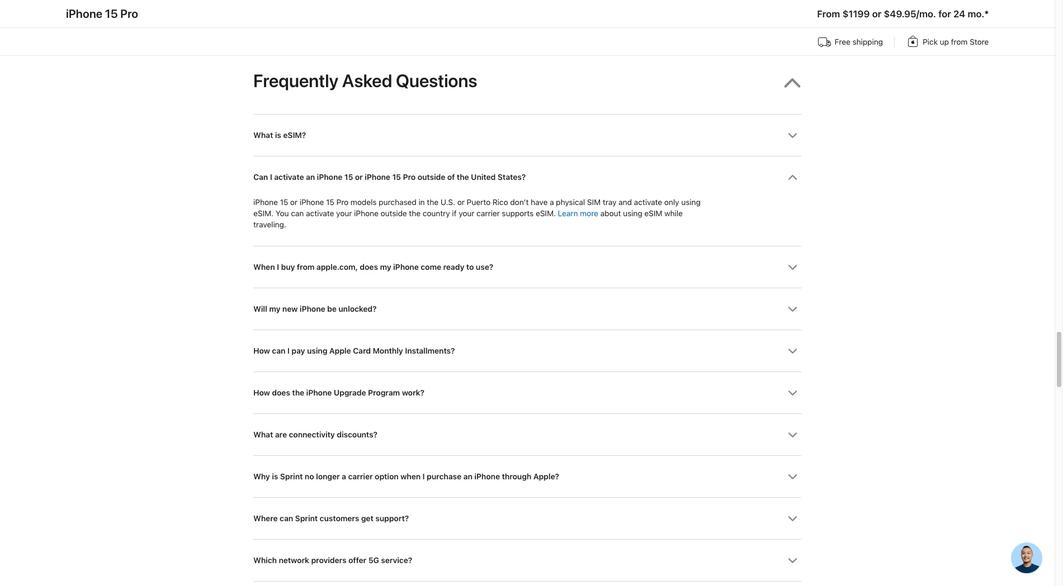 Task type: vqa. For each thing, say whether or not it's contained in the screenshot.
for
yes



Task type: describe. For each thing, give the bounding box(es) containing it.
i inside dropdown button
[[277, 263, 279, 272]]

program
[[368, 389, 400, 398]]

why
[[253, 473, 270, 482]]

mo.
[[968, 8, 985, 20]]

carrier inside iphone 15 or iphone 15 pro models purchased in the u.s. or puerto rico don't have a physical sim tray and activate only using esim. you can activate your iphone outside the country if your carrier supports esim.
[[477, 209, 500, 218]]

iphone inside dropdown button
[[306, 389, 332, 398]]

chevrondown image for united
[[788, 173, 798, 182]]

chevrondown image for an
[[788, 473, 798, 482]]

the down in
[[409, 209, 421, 218]]

is for what
[[275, 131, 281, 140]]

2 15 from the left
[[326, 198, 334, 207]]

through
[[502, 473, 531, 482]]

have
[[531, 198, 548, 207]]

sim
[[587, 198, 601, 207]]

what is esim? button
[[253, 114, 801, 156]]

apple
[[329, 347, 351, 356]]

can i activate an iphone 15 or iphone 15 pro outside of the united states? button
[[253, 156, 801, 198]]

where can sprint customers get support? button
[[253, 498, 801, 540]]

is for why
[[272, 473, 278, 482]]

which
[[253, 557, 277, 566]]

apple?
[[533, 473, 559, 482]]

more
[[580, 209, 598, 218]]

asked
[[342, 70, 392, 91]]

iphone down models
[[354, 209, 378, 218]]

what for what is esim?
[[253, 131, 273, 140]]

can for i
[[272, 347, 285, 356]]

discounts?
[[337, 431, 377, 440]]

pro inside dropdown button
[[403, 173, 416, 182]]

learn more link
[[558, 209, 598, 218]]

iphone inside 'dropdown button'
[[300, 305, 325, 314]]

customers
[[320, 515, 359, 524]]

country
[[423, 209, 450, 218]]

list containing what is esim?
[[253, 114, 801, 587]]

a inside 'dropdown button'
[[342, 473, 346, 482]]

chevrondown image inside how does the iphone upgrade program work? dropdown button
[[788, 389, 798, 398]]

1 iphone 15 from the left
[[317, 173, 353, 182]]

network
[[279, 557, 309, 566]]

when i buy from apple.com, does my iphone come ready to use?
[[253, 263, 493, 272]]

buy
[[281, 263, 295, 272]]

from
[[817, 8, 840, 20]]

purchased
[[379, 198, 416, 207]]

1 horizontal spatial from
[[951, 37, 968, 46]]

longer
[[316, 473, 340, 482]]

$1199
[[843, 8, 870, 20]]

u.s.
[[441, 198, 455, 207]]

1 esim. from the left
[[253, 209, 273, 218]]

how for how can i pay using apple card monthly installments?
[[253, 347, 270, 356]]

i left pay on the left bottom of the page
[[287, 347, 290, 356]]

get
[[361, 515, 373, 524]]

only
[[664, 198, 679, 207]]

to
[[466, 263, 474, 272]]

rico
[[493, 198, 508, 207]]

questions
[[396, 70, 477, 91]]

where
[[253, 515, 278, 524]]

iphone 15 or iphone 15 pro models purchased in the u.s. or puerto rico don't have a physical sim tray and activate only using esim. you can activate your iphone outside the country if your carrier supports esim.
[[253, 198, 701, 218]]

monthly
[[373, 347, 403, 356]]

about using esim while traveling.
[[253, 209, 683, 229]]

learn
[[558, 209, 578, 218]]

a inside iphone 15 or iphone 15 pro models purchased in the u.s. or puerto rico don't have a physical sim tray and activate only using esim. you can activate your iphone outside the country if your carrier supports esim.
[[550, 198, 554, 207]]

an inside why is sprint no longer a carrier option when i purchase an iphone through apple? 'dropdown button'
[[463, 473, 472, 482]]

chevrondown image inside how can i pay using apple card monthly installments? dropdown button
[[788, 347, 798, 356]]

outside inside iphone 15 or iphone 15 pro models purchased in the u.s. or puerto rico don't have a physical sim tray and activate only using esim. you can activate your iphone outside the country if your carrier supports esim.
[[381, 209, 407, 218]]

chevrondown image inside what are connectivity discounts? dropdown button
[[788, 431, 798, 440]]

i inside 'dropdown button'
[[423, 473, 425, 482]]

free shipping
[[835, 37, 883, 46]]

chevrondown image for support?
[[788, 515, 798, 524]]

using inside about using esim while traveling.
[[623, 209, 642, 218]]

purchase
[[427, 473, 461, 482]]

of
[[447, 173, 455, 182]]

does inside dropdown button
[[360, 263, 378, 272]]

states?
[[498, 173, 526, 182]]

iphone left models
[[300, 198, 324, 207]]

esim?
[[283, 131, 306, 140]]

option
[[375, 473, 399, 482]]

when
[[253, 263, 275, 272]]

will my new iphone be unlocked? button
[[253, 289, 801, 330]]

pay
[[292, 347, 305, 356]]

iphone up you
[[253, 198, 278, 207]]

when
[[400, 473, 421, 482]]

and
[[619, 198, 632, 207]]

which network providers offer 5g service?
[[253, 557, 412, 566]]

does inside dropdown button
[[272, 389, 290, 398]]

how does the iphone upgrade program work? button
[[253, 373, 801, 414]]

from inside dropdown button
[[297, 263, 315, 272]]

2 iphone 15 from the left
[[365, 173, 401, 182]]

iphone 15 pro
[[66, 7, 138, 21]]

shipping
[[853, 37, 883, 46]]

no
[[305, 473, 314, 482]]

while
[[664, 209, 683, 218]]

24
[[953, 8, 965, 20]]

how can i pay using apple card monthly installments? button
[[253, 331, 801, 372]]

what are connectivity discounts? button
[[253, 415, 801, 456]]

using inside iphone 15 or iphone 15 pro models purchased in the u.s. or puerto rico don't have a physical sim tray and activate only using esim. you can activate your iphone outside the country if your carrier supports esim.
[[681, 198, 701, 207]]

up
[[940, 37, 949, 46]]

what for what are connectivity discounts?
[[253, 431, 273, 440]]

how can i pay using apple card monthly installments?
[[253, 347, 455, 356]]

outside inside the can i activate an iphone 15 or iphone 15 pro outside of the united states? dropdown button
[[418, 173, 445, 182]]

*
[[985, 8, 989, 20]]

providers
[[311, 557, 346, 566]]

$49.95
[[884, 8, 916, 20]]

or inside dropdown button
[[355, 173, 363, 182]]

5g
[[368, 557, 379, 566]]

esim
[[644, 209, 662, 218]]

what is esim?
[[253, 131, 306, 140]]

installments?
[[405, 347, 455, 356]]

if
[[452, 209, 457, 218]]

frequently
[[253, 70, 339, 91]]

models
[[351, 198, 377, 207]]

activate inside dropdown button
[[274, 173, 304, 182]]



Task type: locate. For each thing, give the bounding box(es) containing it.
0 horizontal spatial activate
[[274, 173, 304, 182]]

1 vertical spatial sprint
[[295, 515, 318, 524]]

1 horizontal spatial an
[[463, 473, 472, 482]]

3 chevrondown image from the top
[[788, 431, 798, 440]]

pick
[[923, 37, 938, 46]]

1 horizontal spatial 15
[[326, 198, 334, 207]]

0 horizontal spatial carrier
[[348, 473, 373, 482]]

0 vertical spatial an
[[306, 173, 315, 182]]

can
[[291, 209, 304, 218], [272, 347, 285, 356], [280, 515, 293, 524]]

carrier left "option"
[[348, 473, 373, 482]]

frequently asked questions button
[[253, 50, 801, 114]]

my left come
[[380, 263, 391, 272]]

2 chevrondown image from the top
[[788, 305, 798, 314]]

0 horizontal spatial my
[[269, 305, 280, 314]]

iphone 15 up the "purchased"
[[365, 173, 401, 182]]

1 vertical spatial does
[[272, 389, 290, 398]]

use?
[[476, 263, 493, 272]]

what left 'are'
[[253, 431, 273, 440]]

esim. up traveling.
[[253, 209, 273, 218]]

the right in
[[427, 198, 438, 207]]

2 vertical spatial can
[[280, 515, 293, 524]]

list item containing can i activate an iphone 15 or iphone 15 pro outside of the united states?
[[253, 156, 801, 246]]

15 up you
[[280, 198, 288, 207]]

the
[[457, 173, 469, 182], [427, 198, 438, 207], [409, 209, 421, 218], [292, 389, 304, 398]]

1 vertical spatial is
[[272, 473, 278, 482]]

how inside dropdown button
[[253, 389, 270, 398]]

can right 'where'
[[280, 515, 293, 524]]

1 vertical spatial how
[[253, 389, 270, 398]]

i
[[270, 173, 272, 182], [277, 263, 279, 272], [287, 347, 290, 356], [423, 473, 425, 482]]

what are connectivity discounts?
[[253, 431, 377, 440]]

from
[[951, 37, 968, 46], [297, 263, 315, 272]]

my inside 'dropdown button'
[[269, 305, 280, 314]]

traveling.
[[253, 220, 286, 229]]

united
[[471, 173, 496, 182]]

chevrondown image inside what is esim? dropdown button
[[788, 131, 798, 140]]

1 horizontal spatial iphone 15
[[365, 173, 401, 182]]

puerto
[[467, 198, 490, 207]]

15 left models
[[326, 198, 334, 207]]

1 vertical spatial an
[[463, 473, 472, 482]]

0 vertical spatial activate
[[274, 173, 304, 182]]

2 what from the top
[[253, 431, 273, 440]]

upgrade
[[334, 389, 366, 398]]

2 horizontal spatial using
[[681, 198, 701, 207]]

esim. down have
[[536, 209, 556, 218]]

my right will
[[269, 305, 280, 314]]

your down models
[[336, 209, 352, 218]]

chevrondown image
[[788, 131, 798, 140], [788, 305, 798, 314], [788, 431, 798, 440], [788, 515, 798, 524], [788, 557, 798, 566]]

2 horizontal spatial activate
[[634, 198, 662, 207]]

how does the iphone upgrade program work?
[[253, 389, 424, 398]]

i right the when
[[423, 473, 425, 482]]

i inside "list item"
[[270, 173, 272, 182]]

1 vertical spatial activate
[[634, 198, 662, 207]]

chevrondown image for unlocked?
[[788, 305, 798, 314]]

esim.
[[253, 209, 273, 218], [536, 209, 556, 218]]

0 vertical spatial can
[[291, 209, 304, 218]]

from right up
[[951, 37, 968, 46]]

your right 'if'
[[459, 209, 474, 218]]

sprint
[[280, 473, 303, 482], [295, 515, 318, 524]]

0 vertical spatial from
[[951, 37, 968, 46]]

1 horizontal spatial esim.
[[536, 209, 556, 218]]

2 your from the left
[[459, 209, 474, 218]]

free
[[835, 37, 851, 46]]

supports
[[502, 209, 534, 218]]

sprint for can
[[295, 515, 318, 524]]

in
[[419, 198, 425, 207]]

which network providers offer 5g service? button
[[253, 540, 801, 582]]

1 horizontal spatial outside
[[418, 173, 445, 182]]

1 horizontal spatial using
[[623, 209, 642, 218]]

offer
[[348, 557, 366, 566]]

iphone
[[253, 198, 278, 207], [300, 198, 324, 207], [354, 209, 378, 218], [393, 263, 419, 272], [300, 305, 325, 314], [306, 389, 332, 398], [474, 473, 500, 482]]

0 horizontal spatial a
[[342, 473, 346, 482]]

activate right you
[[306, 209, 334, 218]]

store
[[970, 37, 989, 46]]

1 vertical spatial outside
[[381, 209, 407, 218]]

how
[[253, 347, 270, 356], [253, 389, 270, 398]]

0 vertical spatial how
[[253, 347, 270, 356]]

0 vertical spatial list
[[66, 34, 989, 53]]

for
[[938, 8, 951, 20]]

iphone 15 pro link
[[66, 7, 138, 21]]

chevrondown image for use?
[[788, 263, 798, 272]]

0 vertical spatial pro
[[403, 173, 416, 182]]

iphone left upgrade
[[306, 389, 332, 398]]

0 vertical spatial using
[[681, 198, 701, 207]]

the inside how does the iphone upgrade program work? dropdown button
[[292, 389, 304, 398]]

1 vertical spatial a
[[342, 473, 346, 482]]

why is sprint no longer a carrier option when i purchase an iphone through apple? button
[[253, 456, 801, 498]]

pick up from store
[[923, 37, 989, 46]]

pro up the "purchased"
[[403, 173, 416, 182]]

i right can
[[270, 173, 272, 182]]

list containing free shipping
[[66, 34, 989, 53]]

2 esim. from the left
[[536, 209, 556, 218]]

1 horizontal spatial activate
[[306, 209, 334, 218]]

an
[[306, 173, 315, 182], [463, 473, 472, 482]]

be
[[327, 305, 337, 314]]

0 vertical spatial carrier
[[477, 209, 500, 218]]

1 horizontal spatial your
[[459, 209, 474, 218]]

5 chevrondown image from the top
[[788, 473, 798, 482]]

2 vertical spatial using
[[307, 347, 327, 356]]

does right apple.com,
[[360, 263, 378, 272]]

when i buy from apple.com, does my iphone come ready to use? button
[[253, 247, 801, 288]]

0 horizontal spatial esim.
[[253, 209, 273, 218]]

ready
[[443, 263, 464, 272]]

0 vertical spatial outside
[[418, 173, 445, 182]]

an inside the can i activate an iphone 15 or iphone 15 pro outside of the united states? dropdown button
[[306, 173, 315, 182]]

2 chevrondown image from the top
[[788, 263, 798, 272]]

apple.com,
[[316, 263, 358, 272]]

from right buy
[[297, 263, 315, 272]]

0 vertical spatial what
[[253, 131, 273, 140]]

is right why
[[272, 473, 278, 482]]

chevrondown image for service?
[[788, 557, 798, 566]]

0 horizontal spatial using
[[307, 347, 327, 356]]

sprint for is
[[280, 473, 303, 482]]

work?
[[402, 389, 424, 398]]

i left buy
[[277, 263, 279, 272]]

1 horizontal spatial a
[[550, 198, 554, 207]]

is inside dropdown button
[[275, 131, 281, 140]]

an right purchase on the left of the page
[[463, 473, 472, 482]]

list
[[66, 34, 989, 53], [253, 114, 801, 587]]

my inside dropdown button
[[380, 263, 391, 272]]

frequently asked questions
[[253, 70, 477, 91]]

/mo.
[[916, 8, 936, 20]]

does up 'are'
[[272, 389, 290, 398]]

using down the and
[[623, 209, 642, 218]]

0 horizontal spatial outside
[[381, 209, 407, 218]]

1 chevrondown image from the top
[[788, 131, 798, 140]]

0 vertical spatial is
[[275, 131, 281, 140]]

activate
[[274, 173, 304, 182], [634, 198, 662, 207], [306, 209, 334, 218]]

iphone inside 'dropdown button'
[[474, 473, 500, 482]]

pro left models
[[336, 198, 349, 207]]

activate up esim
[[634, 198, 662, 207]]

activate right can
[[274, 173, 304, 182]]

1 vertical spatial list
[[253, 114, 801, 587]]

1 vertical spatial what
[[253, 431, 273, 440]]

will my new iphone be unlocked?
[[253, 305, 377, 314]]

0 horizontal spatial 15
[[280, 198, 288, 207]]

can inside dropdown button
[[272, 347, 285, 356]]

sprint inside dropdown button
[[295, 515, 318, 524]]

can inside dropdown button
[[280, 515, 293, 524]]

can i activate an iphone 15 or iphone 15 pro outside of the united states?
[[253, 173, 526, 182]]

what left esim?
[[253, 131, 273, 140]]

carrier down puerto
[[477, 209, 500, 218]]

unlocked?
[[339, 305, 377, 314]]

new
[[282, 305, 298, 314]]

the down pay on the left bottom of the page
[[292, 389, 304, 398]]

chevrondown image inside where can sprint customers get support? dropdown button
[[788, 515, 798, 524]]

2 vertical spatial activate
[[306, 209, 334, 218]]

a right longer on the bottom
[[342, 473, 346, 482]]

come
[[421, 263, 441, 272]]

using right pay on the left bottom of the page
[[307, 347, 327, 356]]

is
[[275, 131, 281, 140], [272, 473, 278, 482]]

1 vertical spatial from
[[297, 263, 315, 272]]

or
[[872, 8, 882, 20], [355, 173, 363, 182], [290, 198, 298, 207], [457, 198, 465, 207]]

why is sprint no longer a carrier option when i purchase an iphone through apple?
[[253, 473, 559, 482]]

1 vertical spatial can
[[272, 347, 285, 356]]

0 horizontal spatial an
[[306, 173, 315, 182]]

can for sprint
[[280, 515, 293, 524]]

pro inside iphone 15 or iphone 15 pro models purchased in the u.s. or puerto rico don't have a physical sim tray and activate only using esim. you can activate your iphone outside the country if your carrier supports esim.
[[336, 198, 349, 207]]

list item
[[253, 156, 801, 246]]

card
[[353, 347, 371, 356]]

using right only
[[681, 198, 701, 207]]

the inside the can i activate an iphone 15 or iphone 15 pro outside of the united states? dropdown button
[[457, 173, 469, 182]]

iphone left through in the bottom left of the page
[[474, 473, 500, 482]]

can left pay on the left bottom of the page
[[272, 347, 285, 356]]

0 vertical spatial sprint
[[280, 473, 303, 482]]

a
[[550, 198, 554, 207], [342, 473, 346, 482]]

how for how does the iphone upgrade program work?
[[253, 389, 270, 398]]

outside left of
[[418, 173, 445, 182]]

outside
[[418, 173, 445, 182], [381, 209, 407, 218]]

0 horizontal spatial does
[[272, 389, 290, 398]]

0 vertical spatial does
[[360, 263, 378, 272]]

iphone left come
[[393, 263, 419, 272]]

chevrondown image inside will my new iphone be unlocked? 'dropdown button'
[[788, 305, 798, 314]]

4 chevrondown image from the top
[[788, 515, 798, 524]]

chevrondown image
[[788, 173, 798, 182], [788, 263, 798, 272], [788, 347, 798, 356], [788, 389, 798, 398], [788, 473, 798, 482]]

sprint left "customers"
[[295, 515, 318, 524]]

1 horizontal spatial pro
[[403, 173, 416, 182]]

1 vertical spatial using
[[623, 209, 642, 218]]

from $1199 or $49.95 /mo. for 24 mo. *
[[817, 8, 989, 20]]

iphone inside dropdown button
[[393, 263, 419, 272]]

1 15 from the left
[[280, 198, 288, 207]]

service?
[[381, 557, 412, 566]]

will
[[253, 305, 267, 314]]

does
[[360, 263, 378, 272], [272, 389, 290, 398]]

support?
[[375, 515, 409, 524]]

about
[[600, 209, 621, 218]]

1 how from the top
[[253, 347, 270, 356]]

chevrondown image inside the can i activate an iphone 15 or iphone 15 pro outside of the united states? dropdown button
[[788, 173, 798, 182]]

0 horizontal spatial from
[[297, 263, 315, 272]]

chevrondown image inside when i buy from apple.com, does my iphone come ready to use? dropdown button
[[788, 263, 798, 272]]

iphone left be
[[300, 305, 325, 314]]

an down esim?
[[306, 173, 315, 182]]

1 your from the left
[[336, 209, 352, 218]]

1 horizontal spatial my
[[380, 263, 391, 272]]

sprint left no
[[280, 473, 303, 482]]

0 vertical spatial my
[[380, 263, 391, 272]]

outside down the "purchased"
[[381, 209, 407, 218]]

chevrondown image inside which network providers offer 5g service? dropdown button
[[788, 557, 798, 566]]

1 chevrondown image from the top
[[788, 173, 798, 182]]

1 horizontal spatial does
[[360, 263, 378, 272]]

how inside dropdown button
[[253, 347, 270, 356]]

4 chevrondown image from the top
[[788, 389, 798, 398]]

physical
[[556, 198, 585, 207]]

1 vertical spatial carrier
[[348, 473, 373, 482]]

sprint inside 'dropdown button'
[[280, 473, 303, 482]]

2 how from the top
[[253, 389, 270, 398]]

using inside dropdown button
[[307, 347, 327, 356]]

0 horizontal spatial your
[[336, 209, 352, 218]]

pro
[[403, 173, 416, 182], [336, 198, 349, 207]]

is left esim?
[[275, 131, 281, 140]]

can inside iphone 15 or iphone 15 pro models purchased in the u.s. or puerto rico don't have a physical sim tray and activate only using esim. you can activate your iphone outside the country if your carrier supports esim.
[[291, 209, 304, 218]]

0 vertical spatial a
[[550, 198, 554, 207]]

is inside 'dropdown button'
[[272, 473, 278, 482]]

can right you
[[291, 209, 304, 218]]

chevrondown image inside why is sprint no longer a carrier option when i purchase an iphone through apple? 'dropdown button'
[[788, 473, 798, 482]]

iphone 15
[[317, 173, 353, 182], [365, 173, 401, 182]]

1 what from the top
[[253, 131, 273, 140]]

1 vertical spatial my
[[269, 305, 280, 314]]

you
[[276, 209, 289, 218]]

3 chevrondown image from the top
[[788, 347, 798, 356]]

1 horizontal spatial carrier
[[477, 209, 500, 218]]

0 horizontal spatial pro
[[336, 198, 349, 207]]

are
[[275, 431, 287, 440]]

0 horizontal spatial iphone 15
[[317, 173, 353, 182]]

where can sprint customers get support?
[[253, 515, 409, 524]]

carrier inside 'dropdown button'
[[348, 473, 373, 482]]

the right of
[[457, 173, 469, 182]]

learn more
[[558, 209, 598, 218]]

my
[[380, 263, 391, 272], [269, 305, 280, 314]]

1 vertical spatial pro
[[336, 198, 349, 207]]

5 chevrondown image from the top
[[788, 557, 798, 566]]

iphone 15 up models
[[317, 173, 353, 182]]

a right have
[[550, 198, 554, 207]]



